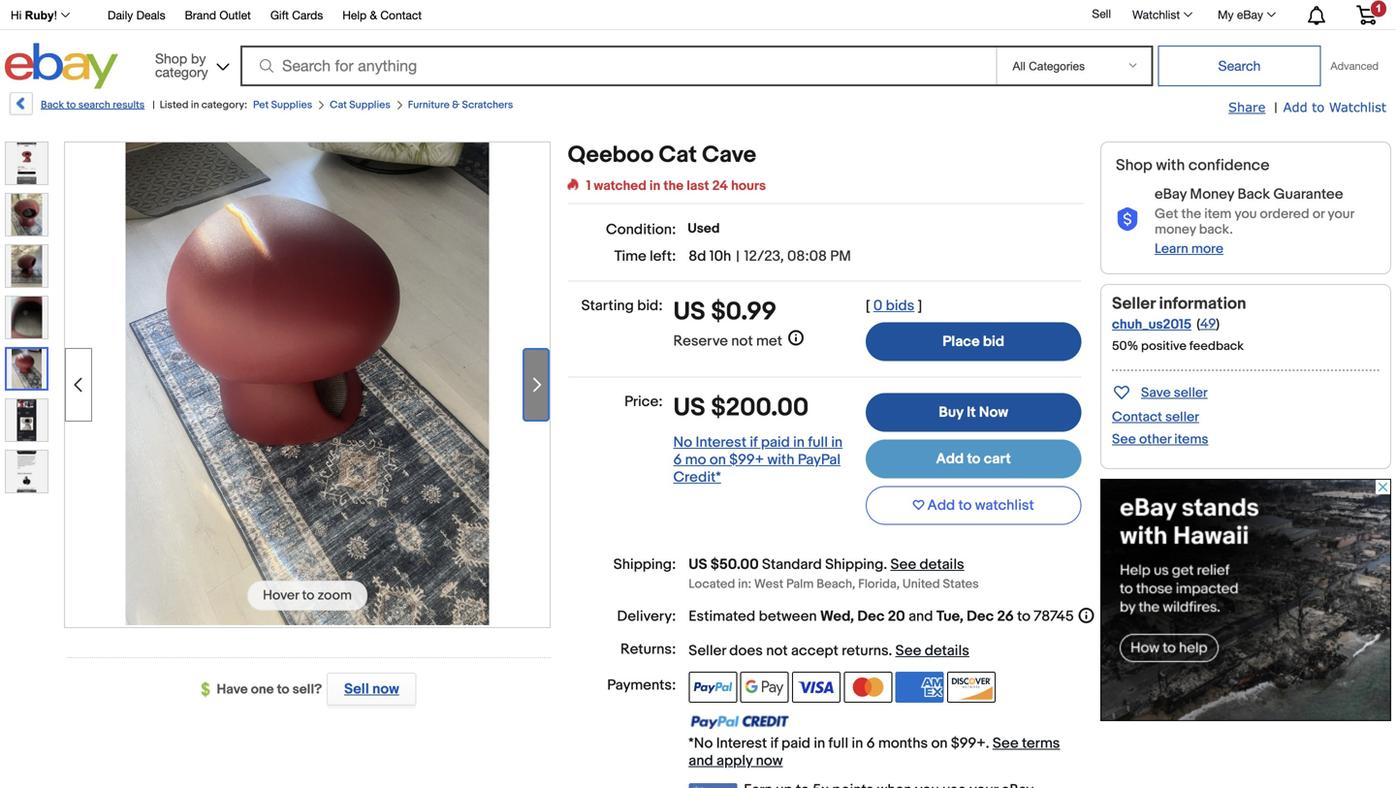 Task type: locate. For each thing, give the bounding box(es) containing it.
0 vertical spatial now
[[373, 681, 399, 698]]

american express image
[[896, 672, 945, 703]]

add for add to watchlist
[[928, 497, 956, 515]]

$200.00
[[711, 393, 809, 423]]

more
[[1192, 241, 1224, 257]]

see details link up american express image
[[896, 643, 970, 660]]

back
[[41, 99, 64, 112], [1238, 186, 1271, 203]]

standard shipping . see details
[[762, 556, 965, 574]]

hi
[[11, 9, 22, 22]]

0 vertical spatial 6
[[674, 451, 682, 469]]

category:
[[202, 99, 247, 112]]

seller up paypal image
[[689, 643, 726, 660]]

full down $200.00
[[808, 434, 828, 451]]

see down 20
[[896, 643, 922, 660]]

shipping:
[[614, 556, 676, 574]]

back.
[[1200, 222, 1234, 238]]

seller up items
[[1166, 409, 1200, 426]]

1 horizontal spatial now
[[756, 753, 783, 770]]

1 horizontal spatial with
[[1157, 156, 1186, 175]]

1 watched in the last 24 hours
[[586, 178, 766, 194]]

interest right no
[[696, 434, 747, 451]]

0 vertical spatial us
[[674, 297, 706, 327]]

1 vertical spatial not
[[767, 643, 788, 660]]

main content
[[568, 142, 1097, 789]]

0 vertical spatial not
[[732, 333, 753, 350]]

supplies left furniture
[[349, 99, 391, 112]]

0 vertical spatial if
[[750, 434, 758, 451]]

& for furniture
[[452, 99, 460, 112]]

delivery:
[[617, 608, 676, 626]]

. down 20
[[889, 643, 893, 660]]

0 horizontal spatial if
[[750, 434, 758, 451]]

us for us $0.99
[[674, 297, 706, 327]]

learn
[[1155, 241, 1189, 257]]

0 vertical spatial seller
[[1113, 294, 1156, 314]]

bid:
[[638, 297, 663, 315]]

add down buy
[[936, 451, 964, 468]]

1 horizontal spatial cat
[[659, 142, 697, 169]]

ebay up get
[[1155, 186, 1187, 203]]

(
[[1197, 316, 1201, 333]]

0 vertical spatial cat
[[330, 99, 347, 112]]

0 vertical spatial ebay
[[1238, 8, 1264, 21]]

sell inside the sell now link
[[344, 681, 369, 698]]

in down visa 'image'
[[814, 735, 826, 753]]

1 vertical spatial full
[[829, 735, 849, 753]]

see terms and apply now link
[[689, 735, 1061, 770]]

watchlist right sell link
[[1133, 8, 1181, 21]]

0 vertical spatial shop
[[155, 50, 187, 66]]

daily deals
[[108, 8, 165, 22]]

6 left the months
[[867, 735, 875, 753]]

6 left mo
[[674, 451, 682, 469]]

49
[[1201, 316, 1217, 333]]

8d 10h | 12/23, 08:08 pm
[[689, 248, 851, 265]]

1 horizontal spatial &
[[452, 99, 460, 112]]

& inside account navigation
[[370, 8, 377, 22]]

8d
[[689, 248, 707, 265]]

ebay right my
[[1238, 8, 1264, 21]]

1 vertical spatial paid
[[782, 735, 811, 753]]

1 vertical spatial the
[[1182, 206, 1202, 223]]

cart
[[984, 451, 1012, 468]]

apply
[[717, 753, 753, 770]]

0 horizontal spatial dec
[[858, 608, 885, 626]]

the left "last"
[[664, 178, 684, 194]]

0 vertical spatial .
[[884, 556, 888, 574]]

bid
[[983, 333, 1005, 351]]

0 vertical spatial contact
[[381, 8, 422, 22]]

chuh_us2015 link
[[1113, 317, 1192, 333]]

1 vertical spatial now
[[756, 753, 783, 770]]

0 horizontal spatial and
[[689, 753, 714, 770]]

on left '$99+.'
[[932, 735, 948, 753]]

1 vertical spatial add
[[936, 451, 964, 468]]

0 horizontal spatial not
[[732, 333, 753, 350]]

details down tue,
[[925, 643, 970, 660]]

seller for seller does not accept returns
[[689, 643, 726, 660]]

1 vertical spatial 1
[[586, 178, 591, 194]]

0 horizontal spatial back
[[41, 99, 64, 112]]

shop left by
[[155, 50, 187, 66]]

on for mo
[[710, 451, 726, 469]]

shop by category button
[[146, 43, 234, 85]]

to left watchlist
[[959, 497, 972, 515]]

share button
[[1229, 99, 1266, 116]]

1 vertical spatial seller
[[689, 643, 726, 660]]

with
[[1157, 156, 1186, 175], [768, 451, 795, 469]]

picture 3 of 7 image
[[6, 245, 48, 287]]

ebay mastercard image
[[689, 784, 737, 789]]

| listed in category:
[[152, 99, 247, 112]]

interest
[[696, 434, 747, 451], [717, 735, 767, 753]]

and right 20
[[909, 608, 934, 626]]

6 inside no interest if paid in full in 6 mo on $99+ with paypal credit*
[[674, 451, 682, 469]]

1 vertical spatial with
[[768, 451, 795, 469]]

seller inside seller information chuh_us2015 ( 49 ) 50% positive feedback
[[1113, 294, 1156, 314]]

add down add to cart link
[[928, 497, 956, 515]]

returns
[[842, 643, 889, 660]]

1 vertical spatial 6
[[867, 735, 875, 753]]

2 horizontal spatial |
[[1275, 100, 1278, 116]]

details up states at bottom
[[920, 556, 965, 574]]

1 vertical spatial cat
[[659, 142, 697, 169]]

0 vertical spatial see details link
[[891, 556, 965, 574]]

now right sell?
[[373, 681, 399, 698]]

to down "advanced" "link"
[[1313, 99, 1325, 114]]

0 vertical spatial full
[[808, 434, 828, 451]]

add to watchlist button
[[866, 486, 1082, 525]]

if inside no interest if paid in full in 6 mo on $99+ with paypal credit*
[[750, 434, 758, 451]]

*no interest if paid in full in 6 months on $99+.
[[689, 735, 993, 753]]

full down visa 'image'
[[829, 735, 849, 753]]

1 vertical spatial shop
[[1116, 156, 1153, 175]]

| left listed
[[152, 99, 155, 112]]

1 vertical spatial and
[[689, 753, 714, 770]]

qeeboo cat cave - picture 5 of 7 image
[[126, 140, 489, 625]]

us up reserve
[[674, 297, 706, 327]]

shop by category
[[155, 50, 208, 80]]

1 vertical spatial ebay
[[1155, 186, 1187, 203]]

0 horizontal spatial supplies
[[271, 99, 312, 112]]

0
[[874, 297, 883, 315]]

now right apply
[[756, 753, 783, 770]]

2 supplies from the left
[[349, 99, 391, 112]]

1 vertical spatial sell
[[344, 681, 369, 698]]

1 vertical spatial on
[[932, 735, 948, 753]]

1 vertical spatial if
[[771, 735, 779, 753]]

cave
[[702, 142, 757, 169]]

paypal image
[[689, 672, 737, 703]]

gift cards link
[[270, 5, 323, 27]]

2 vertical spatial us
[[689, 556, 708, 574]]

1 horizontal spatial full
[[829, 735, 849, 753]]

us $50.00
[[689, 556, 759, 574]]

0 vertical spatial 1
[[1376, 2, 1382, 14]]

0 horizontal spatial the
[[664, 178, 684, 194]]

back up you
[[1238, 186, 1271, 203]]

0 horizontal spatial shop
[[155, 50, 187, 66]]

seller up 'chuh_us2015' link
[[1113, 294, 1156, 314]]

0 vertical spatial &
[[370, 8, 377, 22]]

0 horizontal spatial now
[[373, 681, 399, 698]]

no interest if paid in full in 6 mo on $99+ with paypal credit*
[[674, 434, 843, 486]]

picture 7 of 7 image
[[6, 451, 48, 493]]

advertisement region
[[1101, 479, 1392, 722]]

add
[[1284, 99, 1308, 114], [936, 451, 964, 468], [928, 497, 956, 515]]

1 vertical spatial see details link
[[896, 643, 970, 660]]

interest inside no interest if paid in full in 6 mo on $99+ with paypal credit*
[[696, 434, 747, 451]]

add to cart
[[936, 451, 1012, 468]]

picture 6 of 7 image
[[6, 400, 48, 441]]

0 vertical spatial the
[[664, 178, 684, 194]]

seller
[[1113, 294, 1156, 314], [689, 643, 726, 660]]

paid down visa 'image'
[[782, 735, 811, 753]]

paid down $200.00
[[761, 434, 790, 451]]

6 for months
[[867, 735, 875, 753]]

None submit
[[1159, 46, 1322, 86]]

shop for shop with confidence
[[1116, 156, 1153, 175]]

1 supplies from the left
[[271, 99, 312, 112]]

0 vertical spatial watchlist
[[1133, 8, 1181, 21]]

0 horizontal spatial on
[[710, 451, 726, 469]]

contact up other
[[1113, 409, 1163, 426]]

us up located
[[689, 556, 708, 574]]

pet supplies link
[[253, 99, 312, 112]]

the inside ebay money back guarantee get the item you ordered or your money back. learn more
[[1182, 206, 1202, 223]]

time
[[615, 248, 647, 265]]

add right share
[[1284, 99, 1308, 114]]

watchlist down "advanced" "link"
[[1330, 99, 1387, 114]]

0 horizontal spatial with
[[768, 451, 795, 469]]

sell left watchlist link
[[1093, 7, 1112, 20]]

6 for mo
[[674, 451, 682, 469]]

add inside share | add to watchlist
[[1284, 99, 1308, 114]]

brand outlet
[[185, 8, 251, 22]]

full for mo
[[808, 434, 828, 451]]

us for us $50.00
[[689, 556, 708, 574]]

items
[[1175, 432, 1209, 448]]

wed,
[[821, 608, 855, 626]]

sell
[[1093, 7, 1112, 20], [344, 681, 369, 698]]

0 vertical spatial add
[[1284, 99, 1308, 114]]

1 horizontal spatial dec
[[967, 608, 994, 626]]

full inside no interest if paid in full in 6 mo on $99+ with paypal credit*
[[808, 434, 828, 451]]

to right 26
[[1018, 608, 1031, 626]]

shop with confidence
[[1116, 156, 1270, 175]]

1 up the 'advanced'
[[1376, 2, 1382, 14]]

pet supplies
[[253, 99, 312, 112]]

cat up 1 watched in the last 24 hours
[[659, 142, 697, 169]]

shop up with details__icon in the top right of the page
[[1116, 156, 1153, 175]]

sell for sell now
[[344, 681, 369, 698]]

with inside no interest if paid in full in 6 mo on $99+ with paypal credit*
[[768, 451, 795, 469]]

on inside no interest if paid in full in 6 mo on $99+ with paypal credit*
[[710, 451, 726, 469]]

and
[[909, 608, 934, 626], [689, 753, 714, 770]]

to inside share | add to watchlist
[[1313, 99, 1325, 114]]

1 vertical spatial watchlist
[[1330, 99, 1387, 114]]

states
[[943, 577, 979, 592]]

sell right sell?
[[344, 681, 369, 698]]

gift
[[270, 8, 289, 22]]

sell inside account navigation
[[1093, 7, 1112, 20]]

1 link
[[1345, 0, 1389, 28]]

1 vertical spatial &
[[452, 99, 460, 112]]

0 horizontal spatial 6
[[674, 451, 682, 469]]

0 vertical spatial and
[[909, 608, 934, 626]]

contact right help
[[381, 8, 422, 22]]

1 horizontal spatial ebay
[[1238, 8, 1264, 21]]

1 horizontal spatial 1
[[1376, 2, 1382, 14]]

0 vertical spatial seller
[[1174, 385, 1208, 402]]

0 horizontal spatial cat
[[330, 99, 347, 112]]

seller inside 'button'
[[1174, 385, 1208, 402]]

us $0.99
[[674, 297, 777, 327]]

if down paypal credit image
[[771, 735, 779, 753]]

place bid
[[943, 333, 1005, 351]]

see details link up united
[[891, 556, 965, 574]]

dec left 26
[[967, 608, 994, 626]]

1 vertical spatial seller
[[1166, 409, 1200, 426]]

see left other
[[1113, 432, 1137, 448]]

0 horizontal spatial seller
[[689, 643, 726, 660]]

1 inside account navigation
[[1376, 2, 1382, 14]]

1 vertical spatial back
[[1238, 186, 1271, 203]]

2 dec from the left
[[967, 608, 994, 626]]

0 horizontal spatial watchlist
[[1133, 8, 1181, 21]]

us
[[674, 297, 706, 327], [674, 393, 706, 423], [689, 556, 708, 574]]

1 horizontal spatial watchlist
[[1330, 99, 1387, 114]]

seller for contact
[[1166, 409, 1200, 426]]

cat right pet supplies
[[330, 99, 347, 112]]

1 vertical spatial interest
[[717, 735, 767, 753]]

1 horizontal spatial on
[[932, 735, 948, 753]]

ebay inside my ebay link
[[1238, 8, 1264, 21]]

months
[[879, 735, 928, 753]]

49 link
[[1201, 316, 1217, 333]]

paid inside no interest if paid in full in 6 mo on $99+ with paypal credit*
[[761, 434, 790, 451]]

back to search results link
[[8, 92, 145, 122]]

with details__icon image
[[1116, 208, 1140, 232]]

0 vertical spatial on
[[710, 451, 726, 469]]

paypal credit image
[[689, 715, 790, 730]]

dec left 20
[[858, 608, 885, 626]]

watchlist
[[976, 497, 1035, 515]]

1 left watched
[[586, 178, 591, 194]]

seller right save
[[1174, 385, 1208, 402]]

outlet
[[220, 8, 251, 22]]

not left met at the right top of page
[[732, 333, 753, 350]]

]
[[918, 297, 923, 315]]

0 horizontal spatial .
[[884, 556, 888, 574]]

0 vertical spatial with
[[1157, 156, 1186, 175]]

sell now
[[344, 681, 399, 698]]

1 horizontal spatial shop
[[1116, 156, 1153, 175]]

seller inside contact seller see other items
[[1166, 409, 1200, 426]]

learn more link
[[1155, 241, 1224, 257]]

| right share "button"
[[1275, 100, 1278, 116]]

save seller button
[[1113, 381, 1208, 403]]

see left terms
[[993, 735, 1019, 753]]

picture 2 of 7 image
[[6, 194, 48, 236]]

the right get
[[1182, 206, 1202, 223]]

not right does
[[767, 643, 788, 660]]

information
[[1160, 294, 1247, 314]]

google pay image
[[741, 672, 789, 703]]

contact
[[381, 8, 422, 22], [1113, 409, 1163, 426]]

1 horizontal spatial sell
[[1093, 7, 1112, 20]]

0 horizontal spatial &
[[370, 8, 377, 22]]

cat
[[330, 99, 347, 112], [659, 142, 697, 169]]

back left search
[[41, 99, 64, 112]]

and up ebay mastercard image
[[689, 753, 714, 770]]

interest down paypal credit image
[[717, 735, 767, 753]]

contact seller link
[[1113, 409, 1200, 426]]

| right 10h
[[736, 248, 740, 265]]

on right mo
[[710, 451, 726, 469]]

0 horizontal spatial ebay
[[1155, 186, 1187, 203]]

gift cards
[[270, 8, 323, 22]]

terms
[[1022, 735, 1061, 753]]

0 horizontal spatial sell
[[344, 681, 369, 698]]

if down $200.00
[[750, 434, 758, 451]]

1 horizontal spatial contact
[[1113, 409, 1163, 426]]

& right furniture
[[452, 99, 460, 112]]

accept
[[791, 643, 839, 660]]

0 vertical spatial sell
[[1093, 7, 1112, 20]]

on
[[710, 451, 726, 469], [932, 735, 948, 753]]

add inside 'button'
[[928, 497, 956, 515]]

buy it now link
[[866, 393, 1082, 432]]

0 vertical spatial interest
[[696, 434, 747, 451]]

furniture & scratchers link
[[408, 99, 513, 112]]

1 horizontal spatial the
[[1182, 206, 1202, 223]]

1 horizontal spatial 6
[[867, 735, 875, 753]]

us up no
[[674, 393, 706, 423]]

& right help
[[370, 8, 377, 22]]

1 horizontal spatial seller
[[1113, 294, 1156, 314]]

none submit inside shop by category banner
[[1159, 46, 1322, 86]]

1 horizontal spatial if
[[771, 735, 779, 753]]

0 vertical spatial paid
[[761, 434, 790, 451]]

1 horizontal spatial supplies
[[349, 99, 391, 112]]

1 horizontal spatial .
[[889, 643, 893, 660]]

with up get
[[1157, 156, 1186, 175]]

0 horizontal spatial contact
[[381, 8, 422, 22]]

with right '$99+' on the right bottom
[[768, 451, 795, 469]]

in
[[191, 99, 199, 112], [650, 178, 661, 194], [794, 434, 805, 451], [832, 434, 843, 451], [814, 735, 826, 753], [852, 735, 864, 753]]

6
[[674, 451, 682, 469], [867, 735, 875, 753]]

0 horizontal spatial full
[[808, 434, 828, 451]]

Search for anything text field
[[243, 48, 993, 84]]

if
[[750, 434, 758, 451], [771, 735, 779, 753]]

1 vertical spatial us
[[674, 393, 706, 423]]

$99+
[[730, 451, 764, 469]]

0 horizontal spatial 1
[[586, 178, 591, 194]]

used
[[688, 221, 720, 237]]

to right one
[[277, 682, 290, 698]]

supplies right pet
[[271, 99, 312, 112]]

paid for mo
[[761, 434, 790, 451]]

visa image
[[792, 672, 841, 703]]

shop inside shop by category
[[155, 50, 187, 66]]

the
[[664, 178, 684, 194], [1182, 206, 1202, 223]]

. up florida,
[[884, 556, 888, 574]]

see
[[1113, 432, 1137, 448], [891, 556, 917, 574], [896, 643, 922, 660], [993, 735, 1019, 753]]



Task type: vqa. For each thing, say whether or not it's contained in the screenshot.
Back
yes



Task type: describe. For each thing, give the bounding box(es) containing it.
see up united
[[891, 556, 917, 574]]

your
[[1328, 206, 1355, 223]]

seller for seller information
[[1113, 294, 1156, 314]]

see inside contact seller see other items
[[1113, 432, 1137, 448]]

add to watchlist link
[[1284, 99, 1387, 116]]

0 vertical spatial details
[[920, 556, 965, 574]]

save seller
[[1142, 385, 1208, 402]]

starting
[[582, 297, 634, 315]]

paid for months
[[782, 735, 811, 753]]

estimated between wed, dec 20 and tue, dec 26 to 78745
[[689, 608, 1074, 626]]

back inside ebay money back guarantee get the item you ordered or your money back. learn more
[[1238, 186, 1271, 203]]

if for *no
[[771, 735, 779, 753]]

& for help
[[370, 8, 377, 22]]

by
[[191, 50, 206, 66]]

my ebay link
[[1208, 3, 1285, 26]]

help & contact link
[[343, 5, 422, 27]]

watchlist inside share | add to watchlist
[[1330, 99, 1387, 114]]

positive
[[1142, 339, 1187, 354]]

[ 0 bids ]
[[866, 297, 923, 315]]

1 vertical spatial details
[[925, 643, 970, 660]]

account navigation
[[0, 0, 1392, 30]]

category
[[155, 64, 208, 80]]

returns:
[[621, 641, 676, 659]]

located
[[689, 577, 736, 592]]

hi ruby !
[[11, 9, 57, 22]]

one
[[251, 682, 274, 698]]

reserve
[[674, 333, 728, 350]]

shipping
[[826, 556, 884, 574]]

hours
[[731, 178, 766, 194]]

in right listed
[[191, 99, 199, 112]]

20
[[888, 608, 906, 626]]

see other items link
[[1113, 432, 1209, 448]]

discover image
[[948, 672, 996, 703]]

ruby
[[25, 9, 54, 22]]

*no
[[689, 735, 713, 753]]

sell for sell
[[1093, 7, 1112, 20]]

see inside see terms and apply now
[[993, 735, 1019, 753]]

| inside share | add to watchlist
[[1275, 100, 1278, 116]]

brand outlet link
[[185, 5, 251, 27]]

main content containing us $0.99
[[568, 142, 1097, 789]]

1 horizontal spatial |
[[736, 248, 740, 265]]

shop for shop by category
[[155, 50, 187, 66]]

have one to sell?
[[217, 682, 322, 698]]

money
[[1155, 222, 1197, 238]]

seller for save
[[1174, 385, 1208, 402]]

add to watchlist
[[928, 497, 1035, 515]]

beach,
[[817, 577, 856, 592]]

now
[[980, 404, 1009, 421]]

it
[[967, 404, 976, 421]]

picture 1 of 7 image
[[6, 143, 48, 184]]

1 horizontal spatial not
[[767, 643, 788, 660]]

qeeboo cat cave
[[568, 142, 757, 169]]

tue,
[[937, 608, 964, 626]]

in down the qeeboo cat cave
[[650, 178, 661, 194]]

$99+.
[[951, 735, 990, 753]]

add for add to cart
[[936, 451, 964, 468]]

reserve not met
[[674, 333, 783, 350]]

standard
[[762, 556, 822, 574]]

interest for *no
[[717, 735, 767, 753]]

feedback
[[1190, 339, 1244, 354]]

master card image
[[844, 672, 893, 703]]

cat supplies
[[330, 99, 391, 112]]

item
[[1205, 206, 1232, 223]]

mo
[[685, 451, 707, 469]]

watchlist inside account navigation
[[1133, 8, 1181, 21]]

back to search results
[[41, 99, 145, 112]]

to left cart
[[968, 451, 981, 468]]

supplies for cat supplies
[[349, 99, 391, 112]]

0 horizontal spatial |
[[152, 99, 155, 112]]

and inside see terms and apply now
[[689, 753, 714, 770]]

full for months
[[829, 735, 849, 753]]

in left the months
[[852, 735, 864, 753]]

on for months
[[932, 735, 948, 753]]

cards
[[292, 8, 323, 22]]

scratchers
[[462, 99, 513, 112]]

credit*
[[674, 469, 721, 486]]

daily
[[108, 8, 133, 22]]

furniture & scratchers
[[408, 99, 513, 112]]

sell link
[[1084, 7, 1120, 20]]

if for no
[[750, 434, 758, 451]]

starting bid:
[[582, 297, 663, 315]]

)
[[1217, 316, 1220, 333]]

my
[[1218, 8, 1234, 21]]

supplies for pet supplies
[[271, 99, 312, 112]]

paypal
[[798, 451, 841, 469]]

deals
[[136, 8, 165, 22]]

1 dec from the left
[[858, 608, 885, 626]]

12/23,
[[745, 248, 784, 265]]

0 bids link
[[874, 297, 915, 315]]

furniture
[[408, 99, 450, 112]]

shop by category banner
[[0, 0, 1392, 94]]

1 for 1 watched in the last 24 hours
[[586, 178, 591, 194]]

west
[[755, 577, 784, 592]]

us for us $200.00
[[674, 393, 706, 423]]

qeeboo
[[568, 142, 654, 169]]

no interest if paid in full in 6 mo on $99+ with paypal credit* link
[[674, 434, 843, 486]]

place bid button
[[866, 323, 1082, 361]]

search
[[78, 99, 110, 112]]

listed
[[160, 99, 189, 112]]

in right '$99+' on the right bottom
[[832, 434, 843, 451]]

save
[[1142, 385, 1171, 402]]

help & contact
[[343, 8, 422, 22]]

picture 4 of 7 image
[[6, 297, 48, 339]]

!
[[54, 9, 57, 22]]

to inside 'button'
[[959, 497, 972, 515]]

10h
[[710, 248, 732, 265]]

left:
[[650, 248, 676, 265]]

0 vertical spatial back
[[41, 99, 64, 112]]

us $200.00
[[674, 393, 809, 423]]

now inside see terms and apply now
[[756, 753, 783, 770]]

1 vertical spatial .
[[889, 643, 893, 660]]

buy it now
[[939, 404, 1009, 421]]

pm
[[831, 248, 851, 265]]

1 for 1
[[1376, 2, 1382, 14]]

picture 5 of 7 image
[[7, 349, 47, 389]]

to left search
[[66, 99, 76, 112]]

1 horizontal spatial and
[[909, 608, 934, 626]]

other
[[1140, 432, 1172, 448]]

my ebay
[[1218, 8, 1264, 21]]

palm
[[787, 577, 814, 592]]

ebay inside ebay money back guarantee get the item you ordered or your money back. learn more
[[1155, 186, 1187, 203]]

contact inside account navigation
[[381, 8, 422, 22]]

dollar sign image
[[201, 683, 217, 698]]

or
[[1313, 206, 1325, 223]]

pet
[[253, 99, 269, 112]]

[
[[866, 297, 871, 315]]

you
[[1235, 206, 1258, 223]]

contact inside contact seller see other items
[[1113, 409, 1163, 426]]

interest for no
[[696, 434, 747, 451]]

confidence
[[1189, 156, 1270, 175]]

price:
[[625, 393, 663, 411]]

in down $200.00
[[794, 434, 805, 451]]



